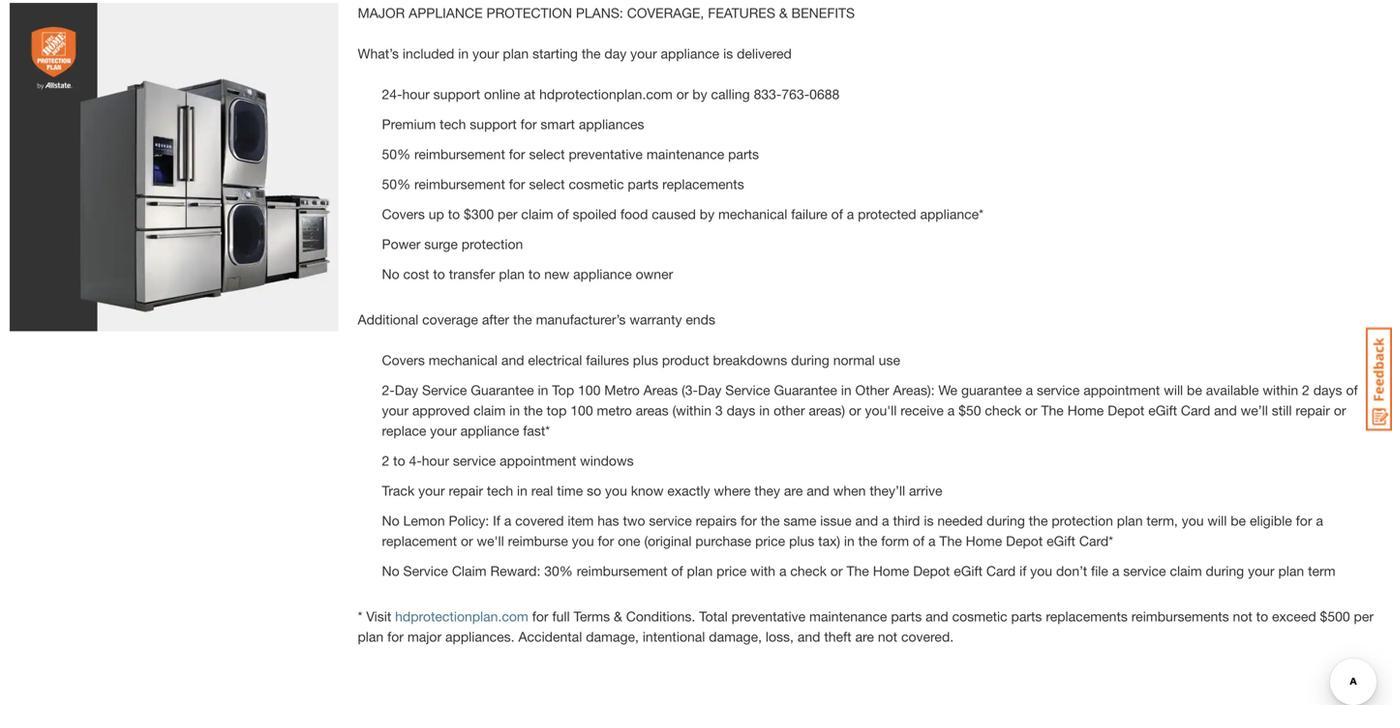 Task type: locate. For each thing, give the bounding box(es) containing it.
and right issue
[[856, 513, 878, 529]]

appliance inside "2-day service guarantee in top 100 metro areas (3-day service guarantee in other areas): we guarantee a service appointment will be available within 2 days of your approved claim in the top 100 metro areas (within 3 days in other areas) or you'll receive a $50 check or the home depot egift card and we'll still repair or replace your appliance fast*"
[[461, 423, 519, 439]]

reimbursement for 50% reimbursement for select cosmetic parts replacements
[[414, 176, 505, 192]]

normal
[[834, 352, 875, 368]]

select down the 50% reimbursement for select preventative maintenance parts
[[529, 176, 565, 192]]

0 horizontal spatial plus
[[633, 352, 658, 368]]

damage, down the "terms"
[[586, 629, 639, 645]]

delivered
[[737, 45, 792, 61]]

service inside "2-day service guarantee in top 100 metro areas (3-day service guarantee in other areas): we guarantee a service appointment will be available within 2 days of your approved claim in the top 100 metro areas (within 3 days in other areas) or you'll receive a $50 check or the home depot egift card and we'll still repair or replace your appliance fast*"
[[1037, 382, 1080, 398]]

0 vertical spatial no
[[382, 266, 400, 282]]

hdprotectionplan.com up appliances.
[[395, 609, 529, 625]]

50% for 50% reimbursement for select cosmetic parts replacements
[[382, 176, 411, 192]]

2 damage, from the left
[[709, 629, 762, 645]]

2 inside "2-day service guarantee in top 100 metro areas (3-day service guarantee in other areas): we guarantee a service appointment will be available within 2 days of your approved claim in the top 100 metro areas (within 3 days in other areas) or you'll receive a $50 check or the home depot egift card and we'll still repair or replace your appliance fast*"
[[1303, 382, 1310, 398]]

be left eligible
[[1231, 513, 1246, 529]]

during up reimbursements
[[1206, 564, 1245, 580]]

the down the no lemon policy: if a covered item has two service repairs for the same issue and a third is needed during the protection plan term, you will be eligible for a replacement or we'll reimburse you for one (original purchase price plus tax) in the form of a the home depot egift card*
[[847, 564, 869, 580]]

2 left 4-
[[382, 453, 390, 469]]

appliance
[[661, 45, 720, 61], [573, 266, 632, 282], [461, 423, 519, 439]]

0 vertical spatial check
[[985, 403, 1022, 419]]

is left delivered
[[723, 45, 733, 61]]

0 horizontal spatial replacements
[[663, 176, 744, 192]]

0 vertical spatial card
[[1181, 403, 1211, 419]]

depot inside "2-day service guarantee in top 100 metro areas (3-day service guarantee in other areas): we guarantee a service appointment will be available within 2 days of your approved claim in the top 100 metro areas (within 3 days in other areas) or you'll receive a $50 check or the home depot egift card and we'll still repair or replace your appliance fast*"
[[1108, 403, 1145, 419]]

covers up power at the left of page
[[382, 206, 425, 222]]

24-
[[382, 86, 402, 102]]

2 vertical spatial claim
[[1170, 564, 1202, 580]]

damage, down total
[[709, 629, 762, 645]]

of right form
[[913, 534, 925, 550]]

1 horizontal spatial mechanical
[[719, 206, 788, 222]]

food
[[621, 206, 648, 222]]

guarantee up 'other' at the right of the page
[[774, 382, 838, 398]]

repair
[[1296, 403, 1331, 419], [449, 483, 483, 499]]

covers
[[382, 206, 425, 222], [382, 352, 425, 368]]

in left top at the bottom of the page
[[510, 403, 520, 419]]

by
[[693, 86, 708, 102], [700, 206, 715, 222]]

2 covers from the top
[[382, 352, 425, 368]]

and inside the no lemon policy: if a covered item has two service repairs for the same issue and a third is needed during the protection plan term, you will be eligible for a replacement or we'll reimburse you for one (original purchase price plus tax) in the form of a the home depot egift card*
[[856, 513, 878, 529]]

or
[[677, 86, 689, 102], [849, 403, 861, 419], [1025, 403, 1038, 419], [1334, 403, 1347, 419], [461, 534, 473, 550], [831, 564, 843, 580]]

conditions.
[[626, 609, 696, 625]]

1 vertical spatial 50%
[[382, 176, 411, 192]]

card*
[[1080, 534, 1114, 550]]

day up '3'
[[698, 382, 722, 398]]

term,
[[1147, 513, 1178, 529]]

or inside the no lemon policy: if a covered item has two service repairs for the same issue and a third is needed during the protection plan term, you will be eligible for a replacement or we'll reimburse you for one (original purchase price plus tax) in the form of a the home depot egift card*
[[461, 534, 473, 550]]

your right day
[[631, 45, 657, 61]]

replacements down file
[[1046, 609, 1128, 625]]

0 horizontal spatial cosmetic
[[569, 176, 624, 192]]

no lemon policy: if a covered item has two service repairs for the same issue and a third is needed during the protection plan term, you will be eligible for a replacement or we'll reimburse you for one (original purchase price plus tax) in the form of a the home depot egift card*
[[382, 513, 1324, 550]]

the left same
[[761, 513, 780, 529]]

0 vertical spatial &
[[779, 5, 788, 21]]

for full terms & conditions. total preventative maintenance parts and cosmetic parts replacements reimbursements not to exceed $500 per plan for major appliances. accidental damage, intentional damage, loss, and theft are not covered.
[[358, 609, 1374, 645]]

hdprotectionplan.com up the appliances
[[540, 86, 673, 102]]

day up approved
[[395, 382, 418, 398]]

cosmetic up spoiled
[[569, 176, 624, 192]]

areas)
[[809, 403, 845, 419]]

check inside "2-day service guarantee in top 100 metro areas (3-day service guarantee in other areas): we guarantee a service appointment will be available within 2 days of your approved claim in the top 100 metro areas (within 3 days in other areas) or you'll receive a $50 check or the home depot egift card and we'll still repair or replace your appliance fast*"
[[985, 403, 1022, 419]]

cosmetic up covered.
[[953, 609, 1008, 625]]

0 vertical spatial mechanical
[[719, 206, 788, 222]]

protection down $300 in the top of the page
[[462, 236, 523, 252]]

2 no from the top
[[382, 513, 400, 529]]

0 vertical spatial egift
[[1149, 403, 1178, 419]]

covers for covers up to $300 per claim of spoiled food caused by mechanical failure of a protected appliance*
[[382, 206, 425, 222]]

repair right still
[[1296, 403, 1331, 419]]

where
[[714, 483, 751, 499]]

50%
[[382, 146, 411, 162], [382, 176, 411, 192]]

1 vertical spatial preventative
[[732, 609, 806, 625]]

select for preventative
[[529, 146, 565, 162]]

no inside the no lemon policy: if a covered item has two service repairs for the same issue and a third is needed during the protection plan term, you will be eligible for a replacement or we'll reimburse you for one (original purchase price plus tax) in the form of a the home depot egift card*
[[382, 513, 400, 529]]

select for cosmetic
[[529, 176, 565, 192]]

egift inside the no lemon policy: if a covered item has two service repairs for the same issue and a third is needed during the protection plan term, you will be eligible for a replacement or we'll reimburse you for one (original purchase price plus tax) in the form of a the home depot egift card*
[[1047, 534, 1076, 550]]

egift up don't
[[1047, 534, 1076, 550]]

0 vertical spatial repair
[[1296, 403, 1331, 419]]

check down guarantee in the right of the page
[[985, 403, 1022, 419]]

0 horizontal spatial repair
[[449, 483, 483, 499]]

1 horizontal spatial be
[[1231, 513, 1246, 529]]

support left online
[[434, 86, 480, 102]]

support down online
[[470, 116, 517, 132]]

of left feedback link image
[[1347, 382, 1358, 398]]

support
[[434, 86, 480, 102], [470, 116, 517, 132]]

1 vertical spatial per
[[1354, 609, 1374, 625]]

visit
[[366, 609, 391, 625]]

0 horizontal spatial not
[[878, 629, 898, 645]]

home
[[1068, 403, 1104, 419], [966, 534, 1003, 550], [873, 564, 910, 580]]

for
[[521, 116, 537, 132], [509, 146, 525, 162], [509, 176, 525, 192], [741, 513, 757, 529], [1296, 513, 1313, 529], [598, 534, 614, 550], [532, 609, 549, 625], [387, 629, 404, 645]]

claim up reimbursements
[[1170, 564, 1202, 580]]

2 vertical spatial no
[[382, 564, 400, 580]]

0 vertical spatial support
[[434, 86, 480, 102]]

price
[[755, 534, 786, 550], [717, 564, 747, 580]]

0 vertical spatial be
[[1187, 382, 1203, 398]]

1 vertical spatial egift
[[1047, 534, 1076, 550]]

spoiled
[[573, 206, 617, 222]]

will
[[1164, 382, 1184, 398], [1208, 513, 1227, 529]]

plan
[[503, 45, 529, 61], [499, 266, 525, 282], [1117, 513, 1143, 529], [687, 564, 713, 580], [1279, 564, 1305, 580], [358, 629, 384, 645]]

a left $50
[[948, 403, 955, 419]]

100 right top at the bottom of the page
[[571, 403, 593, 419]]

the down the needed
[[940, 534, 962, 550]]

1 horizontal spatial card
[[1181, 403, 1211, 419]]

1 horizontal spatial 2
[[1303, 382, 1310, 398]]

1 vertical spatial tech
[[487, 483, 513, 499]]

(within
[[673, 403, 712, 419]]

100 right top
[[578, 382, 601, 398]]

coverage
[[422, 312, 478, 328]]

0 horizontal spatial is
[[723, 45, 733, 61]]

fast*
[[523, 423, 550, 439]]

0 horizontal spatial mechanical
[[429, 352, 498, 368]]

card down available
[[1181, 403, 1211, 419]]

covers for covers mechanical and electrical failures plus product breakdowns during normal use
[[382, 352, 425, 368]]

1 horizontal spatial replacements
[[1046, 609, 1128, 625]]

*
[[358, 609, 363, 625]]

1 covers from the top
[[382, 206, 425, 222]]

0 vertical spatial preventative
[[569, 146, 643, 162]]

mechanical down coverage
[[429, 352, 498, 368]]

other
[[856, 382, 890, 398]]

will left available
[[1164, 382, 1184, 398]]

service
[[422, 382, 467, 398], [726, 382, 771, 398], [403, 564, 448, 580]]

replacements inside for full terms & conditions. total preventative maintenance parts and cosmetic parts replacements reimbursements not to exceed $500 per plan for major appliances. accidental damage, intentional damage, loss, and theft are not covered.
[[1046, 609, 1128, 625]]

online
[[484, 86, 520, 102]]

1 vertical spatial reimbursement
[[414, 176, 505, 192]]

additional
[[358, 312, 419, 328]]

1 vertical spatial hdprotectionplan.com
[[395, 609, 529, 625]]

are
[[784, 483, 803, 499], [856, 629, 874, 645]]

one
[[618, 534, 641, 550]]

and left theft
[[798, 629, 821, 645]]

per right $300 in the top of the page
[[498, 206, 518, 222]]

1 guarantee from the left
[[471, 382, 534, 398]]

0 vertical spatial 100
[[578, 382, 601, 398]]

plus down same
[[789, 534, 815, 550]]

preventative inside for full terms & conditions. total preventative maintenance parts and cosmetic parts replacements reimbursements not to exceed $500 per plan for major appliances. accidental damage, intentional damage, loss, and theft are not covered.
[[732, 609, 806, 625]]

by right the caused
[[700, 206, 715, 222]]

reimbursements
[[1132, 609, 1230, 625]]

1 vertical spatial card
[[987, 564, 1016, 580]]

parts up covered.
[[891, 609, 922, 625]]

tax)
[[818, 534, 841, 550]]

2 horizontal spatial depot
[[1108, 403, 1145, 419]]

1 vertical spatial 2
[[382, 453, 390, 469]]

1 vertical spatial &
[[614, 609, 623, 625]]

reimbursement down the premium
[[414, 146, 505, 162]]

preventative up the loss, at right bottom
[[732, 609, 806, 625]]

hdprotectionplan.com
[[540, 86, 673, 102], [395, 609, 529, 625]]

1 select from the top
[[529, 146, 565, 162]]

maintenance up theft
[[810, 609, 887, 625]]

full
[[552, 609, 570, 625]]

no for no cost to transfer plan to new appliance owner
[[382, 266, 400, 282]]

1 horizontal spatial price
[[755, 534, 786, 550]]

no left cost
[[382, 266, 400, 282]]

days
[[1314, 382, 1343, 398], [727, 403, 756, 419]]

1 horizontal spatial appointment
[[1084, 382, 1160, 398]]

1 50% from the top
[[382, 146, 411, 162]]

replacements
[[663, 176, 744, 192], [1046, 609, 1128, 625]]

1 vertical spatial maintenance
[[810, 609, 887, 625]]

windows
[[580, 453, 634, 469]]

they'll
[[870, 483, 906, 499]]

833-
[[754, 86, 782, 102]]

purchase
[[696, 534, 752, 550]]

1 horizontal spatial damage,
[[709, 629, 762, 645]]

support for online
[[434, 86, 480, 102]]

1 vertical spatial during
[[987, 513, 1025, 529]]

are right 'they'
[[784, 483, 803, 499]]

parts
[[728, 146, 759, 162], [628, 176, 659, 192], [891, 609, 922, 625], [1012, 609, 1042, 625]]

1 vertical spatial appointment
[[500, 453, 576, 469]]

0 vertical spatial maintenance
[[647, 146, 725, 162]]

covered
[[515, 513, 564, 529]]

covers up 2-
[[382, 352, 425, 368]]

0 horizontal spatial hdprotectionplan.com
[[395, 609, 529, 625]]

2 select from the top
[[529, 176, 565, 192]]

to inside for full terms & conditions. total preventative maintenance parts and cosmetic parts replacements reimbursements not to exceed $500 per plan for major appliances. accidental damage, intentional damage, loss, and theft are not covered.
[[1257, 609, 1269, 625]]

1 vertical spatial be
[[1231, 513, 1246, 529]]

1 horizontal spatial per
[[1354, 609, 1374, 625]]

premium tech support for smart appliances
[[382, 116, 644, 132]]

0 horizontal spatial guarantee
[[471, 382, 534, 398]]

egift down the needed
[[954, 564, 983, 580]]

you
[[605, 483, 627, 499], [1182, 513, 1204, 529], [572, 534, 594, 550], [1031, 564, 1053, 580]]

0 horizontal spatial home
[[873, 564, 910, 580]]

0 horizontal spatial check
[[791, 564, 827, 580]]

replacements up covers up to $300 per claim of spoiled food caused by mechanical failure of a protected appliance*
[[663, 176, 744, 192]]

protection
[[487, 5, 572, 21]]

1 horizontal spatial protection
[[1052, 513, 1114, 529]]

2-day service guarantee in top 100 metro areas (3-day service guarantee in other areas): we guarantee a service appointment will be available within 2 days of your approved claim in the top 100 metro areas (within 3 days in other areas) or you'll receive a $50 check or the home depot egift card and we'll still repair or replace your appliance fast*
[[382, 382, 1358, 439]]

0 horizontal spatial &
[[614, 609, 623, 625]]

we
[[939, 382, 958, 398]]

select down 'smart'
[[529, 146, 565, 162]]

1 horizontal spatial preventative
[[732, 609, 806, 625]]

1 day from the left
[[395, 382, 418, 398]]

1 vertical spatial will
[[1208, 513, 1227, 529]]

plus up "areas"
[[633, 352, 658, 368]]

during inside the no lemon policy: if a covered item has two service repairs for the same issue and a third is needed during the protection plan term, you will be eligible for a replacement or we'll reimburse you for one (original purchase price plus tax) in the form of a the home depot egift card*
[[987, 513, 1025, 529]]

$300
[[464, 206, 494, 222]]

0 horizontal spatial depot
[[913, 564, 950, 580]]

areas
[[636, 403, 669, 419]]

hdprotectionplan.com link
[[395, 609, 529, 625]]

(3-
[[682, 382, 698, 398]]

2 vertical spatial home
[[873, 564, 910, 580]]

preventative
[[569, 146, 643, 162], [732, 609, 806, 625]]

1 horizontal spatial guarantee
[[774, 382, 838, 398]]

in left the other
[[841, 382, 852, 398]]

protection up card*
[[1052, 513, 1114, 529]]

maintenance inside for full terms & conditions. total preventative maintenance parts and cosmetic parts replacements reimbursements not to exceed $500 per plan for major appliances. accidental damage, intentional damage, loss, and theft are not covered.
[[810, 609, 887, 625]]

2 50% from the top
[[382, 176, 411, 192]]

1 vertical spatial select
[[529, 176, 565, 192]]

2 vertical spatial during
[[1206, 564, 1245, 580]]

0 horizontal spatial during
[[791, 352, 830, 368]]

0 vertical spatial claim
[[521, 206, 554, 222]]

50% reimbursement for select cosmetic parts replacements
[[382, 176, 744, 192]]

not
[[1233, 609, 1253, 625], [878, 629, 898, 645]]

included
[[403, 45, 455, 61]]

hour down replace
[[422, 453, 449, 469]]

24-hour support online at hdprotectionplan.com or by calling 833-763-0688
[[382, 86, 840, 102]]

manufacturer's
[[536, 312, 626, 328]]

0 vertical spatial 50%
[[382, 146, 411, 162]]

1 no from the top
[[382, 266, 400, 282]]

during left normal
[[791, 352, 830, 368]]

check down tax)
[[791, 564, 827, 580]]

card inside "2-day service guarantee in top 100 metro areas (3-day service guarantee in other areas): we guarantee a service appointment will be available within 2 days of your approved claim in the top 100 metro areas (within 3 days in other areas) or you'll receive a $50 check or the home depot egift card and we'll still repair or replace your appliance fast*"
[[1181, 403, 1211, 419]]

service
[[1037, 382, 1080, 398], [453, 453, 496, 469], [649, 513, 692, 529], [1124, 564, 1167, 580]]

terms
[[574, 609, 610, 625]]

0 vertical spatial cosmetic
[[569, 176, 624, 192]]

form
[[881, 534, 909, 550]]

0 horizontal spatial egift
[[954, 564, 983, 580]]

1 horizontal spatial hdprotectionplan.com
[[540, 86, 673, 102]]

top
[[547, 403, 567, 419]]

the right "after"
[[513, 312, 532, 328]]

0 horizontal spatial appointment
[[500, 453, 576, 469]]

mechanical left failure
[[719, 206, 788, 222]]

2 right within
[[1303, 382, 1310, 398]]

0 vertical spatial per
[[498, 206, 518, 222]]

power surge protection
[[382, 236, 523, 252]]

days right '3'
[[727, 403, 756, 419]]

appliance right new
[[573, 266, 632, 282]]

feedback link image
[[1366, 327, 1393, 432]]

2 horizontal spatial home
[[1068, 403, 1104, 419]]

of
[[557, 206, 569, 222], [832, 206, 843, 222], [1347, 382, 1358, 398], [913, 534, 925, 550], [672, 564, 683, 580]]

issue
[[820, 513, 852, 529]]

egift left "we'll"
[[1149, 403, 1178, 419]]

is
[[723, 45, 733, 61], [924, 513, 934, 529]]

plan down purchase
[[687, 564, 713, 580]]

0 horizontal spatial the
[[847, 564, 869, 580]]

50% for 50% reimbursement for select preventative maintenance parts
[[382, 146, 411, 162]]

other
[[774, 403, 805, 419]]

be inside "2-day service guarantee in top 100 metro areas (3-day service guarantee in other areas): we guarantee a service appointment will be available within 2 days of your approved claim in the top 100 metro areas (within 3 days in other areas) or you'll receive a $50 check or the home depot egift card and we'll still repair or replace your appliance fast*"
[[1187, 382, 1203, 398]]

0 vertical spatial is
[[723, 45, 733, 61]]

1 horizontal spatial are
[[856, 629, 874, 645]]

1 horizontal spatial claim
[[521, 206, 554, 222]]

1 horizontal spatial appliance
[[573, 266, 632, 282]]

plan right transfer
[[499, 266, 525, 282]]

hour up the premium
[[402, 86, 430, 102]]

to
[[448, 206, 460, 222], [433, 266, 445, 282], [529, 266, 541, 282], [393, 453, 405, 469], [1257, 609, 1269, 625]]

egift
[[1149, 403, 1178, 419], [1047, 534, 1076, 550], [954, 564, 983, 580]]

0 vertical spatial are
[[784, 483, 803, 499]]

0 horizontal spatial claim
[[474, 403, 506, 419]]

smart
[[541, 116, 575, 132]]

& right the "terms"
[[614, 609, 623, 625]]

1 horizontal spatial egift
[[1047, 534, 1076, 550]]

exceed
[[1273, 609, 1317, 625]]

1 horizontal spatial is
[[924, 513, 934, 529]]

no down replacement
[[382, 564, 400, 580]]

1 vertical spatial not
[[878, 629, 898, 645]]

depot inside the no lemon policy: if a covered item has two service repairs for the same issue and a third is needed during the protection plan term, you will be eligible for a replacement or we'll reimburse you for one (original purchase price plus tax) in the form of a the home depot egift card*
[[1006, 534, 1043, 550]]

lemon
[[403, 513, 445, 529]]

claim
[[521, 206, 554, 222], [474, 403, 506, 419], [1170, 564, 1202, 580]]

be left available
[[1187, 382, 1203, 398]]

cosmetic
[[569, 176, 624, 192], [953, 609, 1008, 625]]

1 vertical spatial plus
[[789, 534, 815, 550]]

in right tax)
[[844, 534, 855, 550]]

3 no from the top
[[382, 564, 400, 580]]

per right $500 on the right bottom of the page
[[1354, 609, 1374, 625]]

0 horizontal spatial are
[[784, 483, 803, 499]]

guarantee up fast* in the bottom left of the page
[[471, 382, 534, 398]]

card left if
[[987, 564, 1016, 580]]

2 vertical spatial the
[[847, 564, 869, 580]]

the inside the no lemon policy: if a covered item has two service repairs for the same issue and a third is needed during the protection plan term, you will be eligible for a replacement or we'll reimburse you for one (original purchase price plus tax) in the form of a the home depot egift card*
[[940, 534, 962, 550]]

2 guarantee from the left
[[774, 382, 838, 398]]

1 horizontal spatial plus
[[789, 534, 815, 550]]

home inside the no lemon policy: if a covered item has two service repairs for the same issue and a third is needed during the protection plan term, you will be eligible for a replacement or we'll reimburse you for one (original purchase price plus tax) in the form of a the home depot egift card*
[[966, 534, 1003, 550]]

50% up power at the left of page
[[382, 176, 411, 192]]

0 horizontal spatial appliance
[[461, 423, 519, 439]]

3
[[716, 403, 723, 419]]

per inside for full terms & conditions. total preventative maintenance parts and cosmetic parts replacements reimbursements not to exceed $500 per plan for major appliances. accidental damage, intentional damage, loss, and theft are not covered.
[[1354, 609, 1374, 625]]

0 vertical spatial protection
[[462, 236, 523, 252]]

will inside the no lemon policy: if a covered item has two service repairs for the same issue and a third is needed during the protection plan term, you will be eligible for a replacement or we'll reimburse you for one (original purchase price plus tax) in the form of a the home depot egift card*
[[1208, 513, 1227, 529]]

metro
[[605, 382, 640, 398]]



Task type: describe. For each thing, give the bounding box(es) containing it.
and left when
[[807, 483, 830, 499]]

2 vertical spatial reimbursement
[[577, 564, 668, 580]]

* visit hdprotectionplan.com
[[358, 609, 529, 625]]

1 vertical spatial 100
[[571, 403, 593, 419]]

appliance
[[409, 5, 483, 21]]

in right "included" at top
[[458, 45, 469, 61]]

know
[[631, 483, 664, 499]]

exactly
[[668, 483, 710, 499]]

or right $50
[[1025, 403, 1038, 419]]

the inside "2-day service guarantee in top 100 metro areas (3-day service guarantee in other areas): we guarantee a service appointment will be available within 2 days of your approved claim in the top 100 metro areas (within 3 days in other areas) or you'll receive a $50 check or the home depot egift card and we'll still repair or replace your appliance fast*"
[[1042, 403, 1064, 419]]

in left 'other' at the right of the page
[[760, 403, 770, 419]]

protected
[[858, 206, 917, 222]]

0 horizontal spatial tech
[[440, 116, 466, 132]]

when
[[834, 483, 866, 499]]

of down 50% reimbursement for select cosmetic parts replacements
[[557, 206, 569, 222]]

plan inside for full terms & conditions. total preventative maintenance parts and cosmetic parts replacements reimbursements not to exceed $500 per plan for major appliances. accidental damage, intentional damage, loss, and theft are not covered.
[[358, 629, 384, 645]]

covers mechanical and electrical failures plus product breakdowns during normal use
[[382, 352, 901, 368]]

theft
[[824, 629, 852, 645]]

2 horizontal spatial appliance
[[661, 45, 720, 61]]

top
[[552, 382, 574, 398]]

we'll
[[477, 534, 504, 550]]

day
[[605, 45, 627, 61]]

parts down calling
[[728, 146, 759, 162]]

use
[[879, 352, 901, 368]]

1 vertical spatial check
[[791, 564, 827, 580]]

you down item
[[572, 534, 594, 550]]

areas
[[644, 382, 678, 398]]

receive
[[901, 403, 944, 419]]

(original
[[644, 534, 692, 550]]

and up covered.
[[926, 609, 949, 625]]

the left day
[[582, 45, 601, 61]]

2 horizontal spatial during
[[1206, 564, 1245, 580]]

service down replacement
[[403, 564, 448, 580]]

and left electrical
[[502, 352, 524, 368]]

additional coverage after the manufacturer's warranty ends
[[358, 312, 716, 328]]

reimburse
[[508, 534, 568, 550]]

claim inside "2-day service guarantee in top 100 metro areas (3-day service guarantee in other areas): we guarantee a service appointment will be available within 2 days of your approved claim in the top 100 metro areas (within 3 days in other areas) or you'll receive a $50 check or the home depot egift card and we'll still repair or replace your appliance fast*"
[[474, 403, 506, 419]]

plan left starting
[[503, 45, 529, 61]]

major appliance protection plans: coverage, features & benefits
[[358, 5, 855, 21]]

loss,
[[766, 629, 794, 645]]

total
[[699, 609, 728, 625]]

to left new
[[529, 266, 541, 282]]

caused
[[652, 206, 696, 222]]

areas):
[[893, 382, 935, 398]]

third
[[893, 513, 920, 529]]

covers up to $300 per claim of spoiled food caused by mechanical failure of a protected appliance*
[[382, 206, 984, 222]]

of down '(original'
[[672, 564, 683, 580]]

plan left term
[[1279, 564, 1305, 580]]

0 horizontal spatial 2
[[382, 453, 390, 469]]

1 vertical spatial mechanical
[[429, 352, 498, 368]]

a right if on the left bottom of page
[[504, 513, 512, 529]]

plus inside the no lemon policy: if a covered item has two service repairs for the same issue and a third is needed during the protection plan term, you will be eligible for a replacement or we'll reimburse you for one (original purchase price plus tax) in the form of a the home depot egift card*
[[789, 534, 815, 550]]

the right the needed
[[1029, 513, 1048, 529]]

1 vertical spatial appliance
[[573, 266, 632, 282]]

arrive
[[909, 483, 943, 499]]

a left third
[[882, 513, 890, 529]]

intentional
[[643, 629, 705, 645]]

appliances.
[[445, 629, 515, 645]]

your down approved
[[430, 423, 457, 439]]

1 horizontal spatial not
[[1233, 609, 1253, 625]]

cosmetic inside for full terms & conditions. total preventative maintenance parts and cosmetic parts replacements reimbursements not to exceed $500 per plan for major appliances. accidental damage, intentional damage, loss, and theft are not covered.
[[953, 609, 1008, 625]]

of inside "2-day service guarantee in top 100 metro areas (3-day service guarantee in other areas): we guarantee a service appointment will be available within 2 days of your approved claim in the top 100 metro areas (within 3 days in other areas) or you'll receive a $50 check or the home depot egift card and we'll still repair or replace your appliance fast*"
[[1347, 382, 1358, 398]]

you right so
[[605, 483, 627, 499]]

be inside the no lemon policy: if a covered item has two service repairs for the same issue and a third is needed during the protection plan term, you will be eligible for a replacement or we'll reimburse you for one (original purchase price plus tax) in the form of a the home depot egift card*
[[1231, 513, 1246, 529]]

appointment inside "2-day service guarantee in top 100 metro areas (3-day service guarantee in other areas): we guarantee a service appointment will be available within 2 days of your approved claim in the top 100 metro areas (within 3 days in other areas) or you'll receive a $50 check or the home depot egift card and we'll still repair or replace your appliance fast*"
[[1084, 382, 1160, 398]]

1 vertical spatial hour
[[422, 453, 449, 469]]

the inside "2-day service guarantee in top 100 metro areas (3-day service guarantee in other areas): we guarantee a service appointment will be available within 2 days of your approved claim in the top 100 metro areas (within 3 days in other areas) or you'll receive a $50 check or the home depot egift card and we'll still repair or replace your appliance fast*"
[[524, 403, 543, 419]]

0688
[[810, 86, 840, 102]]

in left real
[[517, 483, 528, 499]]

track your repair tech in real time so you know exactly where they are and when they'll arrive
[[382, 483, 943, 499]]

1 damage, from the left
[[586, 629, 639, 645]]

file
[[1091, 564, 1109, 580]]

metro
[[597, 403, 632, 419]]

electrical
[[528, 352, 582, 368]]

0 vertical spatial hour
[[402, 86, 430, 102]]

0 horizontal spatial preventative
[[569, 146, 643, 162]]

power
[[382, 236, 421, 252]]

the left form
[[859, 534, 878, 550]]

1 horizontal spatial &
[[779, 5, 788, 21]]

service right file
[[1124, 564, 1167, 580]]

warranty
[[630, 312, 682, 328]]

2 vertical spatial depot
[[913, 564, 950, 580]]

replacement
[[382, 534, 457, 550]]

no for no lemon policy: if a covered item has two service repairs for the same issue and a third is needed during the protection plan term, you will be eligible for a replacement or we'll reimburse you for one (original purchase price plus tax) in the form of a the home depot egift card*
[[382, 513, 400, 529]]

0 vertical spatial days
[[1314, 382, 1343, 398]]

parts up food
[[628, 176, 659, 192]]

egift inside "2-day service guarantee in top 100 metro areas (3-day service guarantee in other areas): we guarantee a service appointment will be available within 2 days of your approved claim in the top 100 metro areas (within 3 days in other areas) or you'll receive a $50 check or the home depot egift card and we'll still repair or replace your appliance fast*"
[[1149, 403, 1178, 419]]

your up lemon
[[418, 483, 445, 499]]

30%
[[544, 564, 573, 580]]

new
[[544, 266, 570, 282]]

if
[[493, 513, 501, 529]]

a right with at the bottom
[[780, 564, 787, 580]]

or left feedback link image
[[1334, 403, 1347, 419]]

service down breakdowns
[[726, 382, 771, 398]]

real
[[531, 483, 553, 499]]

reward:
[[490, 564, 541, 580]]

appliance*
[[920, 206, 984, 222]]

or left you'll
[[849, 403, 861, 419]]

two
[[623, 513, 645, 529]]

2 to 4-hour service appointment windows
[[382, 453, 634, 469]]

to left 4-
[[393, 453, 405, 469]]

& inside for full terms & conditions. total preventative maintenance parts and cosmetic parts replacements reimbursements not to exceed $500 per plan for major appliances. accidental damage, intentional damage, loss, and theft are not covered.
[[614, 609, 623, 625]]

within
[[1263, 382, 1299, 398]]

needed
[[938, 513, 983, 529]]

0 vertical spatial during
[[791, 352, 830, 368]]

breakdowns
[[713, 352, 788, 368]]

0 horizontal spatial protection
[[462, 236, 523, 252]]

plans:
[[576, 5, 623, 21]]

benefits
[[792, 5, 855, 21]]

at
[[524, 86, 536, 102]]

or left calling
[[677, 86, 689, 102]]

you right if
[[1031, 564, 1053, 580]]

failure
[[791, 206, 828, 222]]

guarantee
[[962, 382, 1022, 398]]

premium
[[382, 116, 436, 132]]

0 vertical spatial replacements
[[663, 176, 744, 192]]

up
[[429, 206, 444, 222]]

0 horizontal spatial card
[[987, 564, 1016, 580]]

2 day from the left
[[698, 382, 722, 398]]

major
[[408, 629, 442, 645]]

a left the protected
[[847, 206, 854, 222]]

2 horizontal spatial claim
[[1170, 564, 1202, 580]]

covered.
[[902, 629, 954, 645]]

to right cost
[[433, 266, 445, 282]]

appliances
[[579, 116, 644, 132]]

a right form
[[929, 534, 936, 550]]

ends
[[686, 312, 716, 328]]

accidental
[[519, 629, 582, 645]]

parts down if
[[1012, 609, 1042, 625]]

cost
[[403, 266, 429, 282]]

1 horizontal spatial tech
[[487, 483, 513, 499]]

home inside "2-day service guarantee in top 100 metro areas (3-day service guarantee in other areas): we guarantee a service appointment will be available within 2 days of your approved claim in the top 100 metro areas (within 3 days in other areas) or you'll receive a $50 check or the home depot egift card and we'll still repair or replace your appliance fast*"
[[1068, 403, 1104, 419]]

service inside the no lemon policy: if a covered item has two service repairs for the same issue and a third is needed during the protection plan term, you will be eligible for a replacement or we'll reimburse you for one (original purchase price plus tax) in the form of a the home depot egift card*
[[649, 513, 692, 529]]

will inside "2-day service guarantee in top 100 metro areas (3-day service guarantee in other areas): we guarantee a service appointment will be available within 2 days of your approved claim in the top 100 metro areas (within 3 days in other areas) or you'll receive a $50 check or the home depot egift card and we'll still repair or replace your appliance fast*"
[[1164, 382, 1184, 398]]

or down tax)
[[831, 564, 843, 580]]

are inside for full terms & conditions. total preventative maintenance parts and cosmetic parts replacements reimbursements not to exceed $500 per plan for major appliances. accidental damage, intentional damage, loss, and theft are not covered.
[[856, 629, 874, 645]]

is inside the no lemon policy: if a covered item has two service repairs for the same issue and a third is needed during the protection plan term, you will be eligible for a replacement or we'll reimburse you for one (original purchase price plus tax) in the form of a the home depot egift card*
[[924, 513, 934, 529]]

0 vertical spatial by
[[693, 86, 708, 102]]

major appliances protection plans image
[[10, 3, 338, 332]]

in inside the no lemon policy: if a covered item has two service repairs for the same issue and a third is needed during the protection plan term, you will be eligible for a replacement or we'll reimburse you for one (original purchase price plus tax) in the form of a the home depot egift card*
[[844, 534, 855, 550]]

we'll
[[1241, 403, 1269, 419]]

coverage,
[[627, 5, 704, 21]]

of right failure
[[832, 206, 843, 222]]

surge
[[424, 236, 458, 252]]

your down eligible
[[1248, 564, 1275, 580]]

features
[[708, 5, 776, 21]]

of inside the no lemon policy: if a covered item has two service repairs for the same issue and a third is needed during the protection plan term, you will be eligible for a replacement or we'll reimburse you for one (original purchase price plus tax) in the form of a the home depot egift card*
[[913, 534, 925, 550]]

what's included in your plan starting the day your appliance is delivered
[[358, 45, 792, 61]]

if
[[1020, 564, 1027, 580]]

you right the term,
[[1182, 513, 1204, 529]]

repair inside "2-day service guarantee in top 100 metro areas (3-day service guarantee in other areas): we guarantee a service appointment will be available within 2 days of your approved claim in the top 100 metro areas (within 3 days in other areas) or you'll receive a $50 check or the home depot egift card and we'll still repair or replace your appliance fast*"
[[1296, 403, 1331, 419]]

0 vertical spatial hdprotectionplan.com
[[540, 86, 673, 102]]

service up approved
[[422, 382, 467, 398]]

starting
[[533, 45, 578, 61]]

replace
[[382, 423, 426, 439]]

major
[[358, 5, 405, 21]]

approved
[[412, 403, 470, 419]]

calling
[[711, 86, 750, 102]]

protection inside the no lemon policy: if a covered item has two service repairs for the same issue and a third is needed during the protection plan term, you will be eligible for a replacement or we'll reimburse you for one (original purchase price plus tax) in the form of a the home depot egift card*
[[1052, 513, 1114, 529]]

0 horizontal spatial per
[[498, 206, 518, 222]]

1 vertical spatial days
[[727, 403, 756, 419]]

and inside "2-day service guarantee in top 100 metro areas (3-day service guarantee in other areas): we guarantee a service appointment will be available within 2 days of your approved claim in the top 100 metro areas (within 3 days in other areas) or you'll receive a $50 check or the home depot egift card and we'll still repair or replace your appliance fast*"
[[1215, 403, 1237, 419]]

claim
[[452, 564, 487, 580]]

a right file
[[1113, 564, 1120, 580]]

support for for
[[470, 116, 517, 132]]

in left top
[[538, 382, 549, 398]]

$500
[[1320, 609, 1351, 625]]

2-
[[382, 382, 395, 398]]

a right guarantee in the right of the page
[[1026, 382, 1033, 398]]

reimbursement for 50% reimbursement for select preventative maintenance parts
[[414, 146, 505, 162]]

no cost to transfer plan to new appliance owner
[[382, 266, 673, 282]]

service right 4-
[[453, 453, 496, 469]]

1 vertical spatial by
[[700, 206, 715, 222]]

your down 2-
[[382, 403, 409, 419]]

repairs
[[696, 513, 737, 529]]

0 horizontal spatial price
[[717, 564, 747, 580]]

no for no service claim reward: 30% reimbursement of plan price with a check or the home depot egift card if you don't file a service claim during your plan term
[[382, 564, 400, 580]]

your up online
[[473, 45, 499, 61]]

a right eligible
[[1316, 513, 1324, 529]]

to right up
[[448, 206, 460, 222]]

failures
[[586, 352, 629, 368]]

plan inside the no lemon policy: if a covered item has two service repairs for the same issue and a third is needed during the protection plan term, you will be eligible for a replacement or we'll reimburse you for one (original purchase price plus tax) in the form of a the home depot egift card*
[[1117, 513, 1143, 529]]

price inside the no lemon policy: if a covered item has two service repairs for the same issue and a third is needed during the protection plan term, you will be eligible for a replacement or we'll reimburse you for one (original purchase price plus tax) in the form of a the home depot egift card*
[[755, 534, 786, 550]]



Task type: vqa. For each thing, say whether or not it's contained in the screenshot.
rightmost Egift
yes



